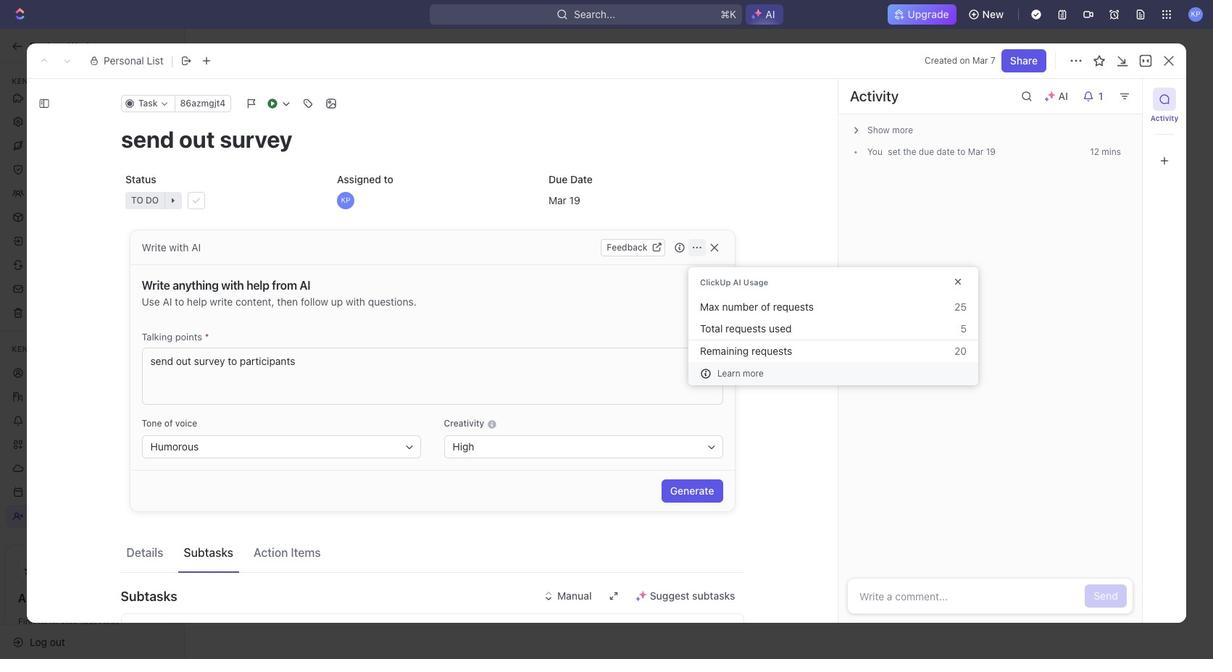 Task type: locate. For each thing, give the bounding box(es) containing it.
0 horizontal spatial with
[[169, 241, 189, 253]]

creativity
[[444, 418, 487, 429]]

details button
[[121, 540, 169, 566]]

mar inside the task sidebar content section
[[969, 146, 984, 157]]

of inside "find all of your apps and integrations in our new app center!"
[[50, 617, 58, 628]]

2 write from the top
[[142, 279, 170, 292]]

your inside turn your referrals into revenue - join clickup's affiliate program
[[576, 369, 605, 387]]

0 vertical spatial learn more link
[[718, 368, 764, 379]]

to down 'anything'
[[175, 296, 184, 308]]

0 vertical spatial write
[[142, 241, 167, 253]]

learn more link
[[718, 368, 764, 379], [644, 416, 756, 462]]

1 horizontal spatial help
[[247, 279, 269, 292]]

86azmgjt4 button
[[174, 95, 231, 112]]

2 vertical spatial requests
[[752, 345, 793, 358]]

0 horizontal spatial learn
[[666, 432, 700, 447]]

details
[[127, 546, 164, 559]]

with
[[169, 241, 189, 253], [221, 279, 244, 292], [346, 296, 366, 308]]

2 vertical spatial of
[[50, 617, 58, 628]]

to right 'date'
[[958, 146, 966, 157]]

usage
[[744, 277, 769, 287]]

anything
[[173, 279, 219, 292]]

mar
[[973, 55, 989, 66], [969, 146, 984, 157]]

in
[[69, 630, 77, 641]]

learn down affiliate
[[666, 432, 700, 447]]

20
[[955, 345, 967, 358]]

to right assigned
[[384, 173, 393, 186]]

activity
[[851, 88, 899, 104], [1151, 114, 1179, 123]]

your inside "find all of your apps and integrations in our new app center!"
[[61, 617, 79, 628]]

0 horizontal spatial more
[[703, 432, 734, 447]]

1 vertical spatial requests
[[726, 323, 767, 335]]

1 horizontal spatial with
[[221, 279, 244, 292]]

send button
[[1086, 585, 1128, 608]]

new inside button
[[983, 8, 1004, 20]]

write with ai
[[142, 241, 201, 253]]

requests
[[774, 301, 814, 313], [726, 323, 767, 335], [752, 345, 793, 358]]

security
[[30, 163, 68, 175]]

1 vertical spatial mar
[[969, 146, 984, 157]]

help up content,
[[247, 279, 269, 292]]

back to workspace button
[[6, 34, 172, 58]]

workspace
[[68, 40, 120, 52]]

ai
[[192, 241, 201, 253], [734, 277, 742, 287], [300, 279, 311, 292], [163, 296, 172, 308]]

0 horizontal spatial activity
[[851, 88, 899, 104]]

join
[[762, 369, 790, 387]]

used
[[770, 323, 792, 335]]

of right all
[[50, 617, 58, 628]]

0 vertical spatial mar
[[973, 55, 989, 66]]

1 horizontal spatial app
[[114, 630, 131, 641]]

1 vertical spatial with
[[221, 279, 244, 292]]

0 vertical spatial app
[[18, 592, 40, 606]]

1 horizontal spatial learn
[[718, 368, 741, 379]]

app up find
[[18, 592, 40, 606]]

with up 'anything'
[[169, 241, 189, 253]]

1 vertical spatial activity
[[1151, 114, 1179, 123]]

1 vertical spatial app
[[114, 630, 131, 641]]

of
[[761, 301, 771, 313], [164, 418, 173, 429], [50, 617, 58, 628]]

new
[[95, 630, 112, 641]]

number
[[723, 301, 759, 313]]

1 vertical spatial of
[[164, 418, 173, 429]]

0 horizontal spatial your
[[61, 617, 79, 628]]

to right back
[[56, 40, 65, 52]]

subtasks inside dropdown button
[[121, 589, 177, 604]]

requests up remaining requests
[[726, 323, 767, 335]]

1 horizontal spatial new
[[983, 8, 1004, 20]]

learn more link down program
[[644, 416, 756, 462]]

of right tone
[[164, 418, 173, 429]]

1 horizontal spatial more
[[743, 368, 764, 379]]

learn more down remaining requests
[[718, 368, 764, 379]]

subtasks for subtasks button
[[184, 546, 234, 559]]

1 vertical spatial learn more
[[666, 432, 734, 447]]

your right turn
[[576, 369, 605, 387]]

referrals
[[609, 369, 663, 387]]

0 vertical spatial activity
[[851, 88, 899, 104]]

5
[[961, 323, 967, 335]]

0 vertical spatial more
[[743, 368, 764, 379]]

learn up program
[[718, 368, 741, 379]]

with right the up
[[346, 296, 366, 308]]

ai up follow
[[300, 279, 311, 292]]

of for find all of your apps and integrations in our new app center!
[[50, 617, 58, 628]]

clickup ai usage
[[701, 277, 769, 287]]

assigned to
[[337, 173, 393, 186]]

more down program
[[703, 432, 734, 447]]

total requests used
[[701, 323, 792, 335]]

revenue
[[695, 369, 748, 387]]

share
[[1011, 54, 1038, 67]]

0 vertical spatial of
[[761, 301, 771, 313]]

date
[[937, 146, 956, 157]]

new down details
[[143, 561, 162, 570]]

rewards graphic@2x image
[[537, 106, 862, 340]]

all
[[38, 617, 47, 628]]

1 horizontal spatial your
[[576, 369, 605, 387]]

subtasks inside button
[[184, 546, 234, 559]]

86azmgjt4
[[180, 98, 225, 109]]

0 vertical spatial new
[[983, 8, 1004, 20]]

learn more link down remaining requests
[[718, 368, 764, 379]]

security & permissions
[[30, 163, 137, 175]]

feedback
[[607, 242, 648, 253]]

new button
[[963, 3, 1013, 26]]

more
[[743, 368, 764, 379], [703, 432, 734, 447]]

suggest subtasks
[[650, 590, 736, 603]]

subtasks
[[184, 546, 234, 559], [121, 589, 177, 604]]

1 horizontal spatial subtasks
[[184, 546, 234, 559]]

suggest subtasks button
[[627, 585, 744, 608]]

learn more up generate
[[666, 432, 734, 447]]

0 horizontal spatial subtasks
[[121, 589, 177, 604]]

2 horizontal spatial with
[[346, 296, 366, 308]]

learn more
[[718, 368, 764, 379], [666, 432, 734, 447]]

back to workspace
[[30, 40, 120, 52]]

1 vertical spatial your
[[61, 617, 79, 628]]

0 vertical spatial subtasks
[[184, 546, 234, 559]]

log out button
[[6, 631, 173, 655]]

mar left 7
[[973, 55, 989, 66]]

1 vertical spatial learn more link
[[644, 416, 756, 462]]

total
[[701, 323, 723, 335]]

app
[[18, 592, 40, 606], [114, 630, 131, 641]]

0 horizontal spatial help
[[187, 296, 207, 308]]

requests for remaining requests
[[752, 345, 793, 358]]

write inside "write anything with help from ai use ai to help write content, then follow up with questions."
[[142, 279, 170, 292]]

items
[[291, 546, 321, 559]]

integrations
[[18, 630, 67, 641]]

tone
[[142, 418, 162, 429]]

affiliate
[[646, 384, 694, 402]]

1 vertical spatial help
[[187, 296, 207, 308]]

more down remaining requests
[[743, 368, 764, 379]]

1 horizontal spatial activity
[[1151, 114, 1179, 123]]

your up in on the left bottom of page
[[61, 617, 79, 628]]

activity inside task sidebar navigation tab list
[[1151, 114, 1179, 123]]

app inside "find all of your apps and integrations in our new app center!"
[[114, 630, 131, 641]]

2 horizontal spatial of
[[761, 301, 771, 313]]

with up "write" on the left top
[[221, 279, 244, 292]]

write
[[142, 241, 167, 253], [142, 279, 170, 292]]

new
[[983, 8, 1004, 20], [143, 561, 162, 570]]

of right number
[[761, 301, 771, 313]]

0 horizontal spatial new
[[143, 561, 162, 570]]

app down and
[[114, 630, 131, 641]]

voice
[[175, 418, 197, 429]]

feedback button
[[601, 239, 665, 256]]

help down 'anything'
[[187, 296, 207, 308]]

permissions
[[81, 163, 137, 175]]

learn
[[718, 368, 741, 379], [666, 432, 700, 447]]

0 horizontal spatial of
[[50, 617, 58, 628]]

apps
[[81, 617, 101, 628]]

25
[[955, 301, 967, 313]]

12 mins
[[1091, 146, 1122, 157]]

⌘k
[[721, 8, 737, 20]]

out
[[50, 636, 65, 649]]

requests down the used
[[752, 345, 793, 358]]

write
[[210, 296, 233, 308]]

1 vertical spatial learn
[[666, 432, 700, 447]]

requests up the used
[[774, 301, 814, 313]]

1 vertical spatial write
[[142, 279, 170, 292]]

subtasks left action
[[184, 546, 234, 559]]

mar left 19
[[969, 146, 984, 157]]

1 vertical spatial subtasks
[[121, 589, 177, 604]]

subtasks up center!
[[121, 589, 177, 604]]

1 write from the top
[[142, 241, 167, 253]]

clickapps link
[[6, 62, 179, 85]]

to
[[56, 40, 65, 52], [958, 146, 966, 157], [384, 173, 393, 186], [175, 296, 184, 308]]

follow
[[301, 296, 329, 308]]

0 vertical spatial your
[[576, 369, 605, 387]]

center!
[[133, 630, 164, 641]]

new up 7
[[983, 8, 1004, 20]]



Task type: vqa. For each thing, say whether or not it's contained in the screenshot.


Task type: describe. For each thing, give the bounding box(es) containing it.
subtasks for subtasks dropdown button
[[121, 589, 177, 604]]

turn
[[543, 369, 573, 387]]

action items
[[254, 546, 321, 559]]

log out
[[30, 636, 65, 649]]

e.g. Brainstorm some activities for my design team offsite text field
[[142, 348, 723, 405]]

write for with
[[142, 241, 167, 253]]

1 vertical spatial more
[[703, 432, 734, 447]]

turn your referrals into revenue - join clickup's affiliate program
[[543, 369, 857, 402]]

0 vertical spatial requests
[[774, 301, 814, 313]]

assigned
[[337, 173, 381, 186]]

find
[[18, 617, 36, 628]]

task sidebar content section
[[838, 79, 1143, 624]]

write for anything
[[142, 279, 170, 292]]

then
[[277, 296, 298, 308]]

clickup's
[[793, 369, 857, 387]]

0 vertical spatial help
[[247, 279, 269, 292]]

talking
[[142, 331, 173, 343]]

generate
[[671, 485, 715, 497]]

the
[[904, 146, 917, 157]]

due date
[[549, 173, 593, 186]]

tone of voice
[[142, 418, 197, 429]]

action items button
[[248, 540, 327, 566]]

ai right use
[[163, 296, 172, 308]]

1 horizontal spatial of
[[164, 418, 173, 429]]

suggest
[[650, 590, 690, 603]]

content,
[[236, 296, 275, 308]]

you
[[868, 146, 883, 157]]

requests for total requests used
[[726, 323, 767, 335]]

0 horizontal spatial app
[[18, 592, 40, 606]]

integrations
[[30, 91, 86, 103]]

our
[[79, 630, 93, 641]]

questions.
[[368, 296, 417, 308]]

share button
[[1002, 49, 1047, 73]]

security & permissions link
[[6, 158, 179, 181]]

up
[[331, 296, 343, 308]]

integrations link
[[6, 86, 179, 109]]

mins
[[1103, 146, 1122, 157]]

personal list link
[[104, 54, 164, 67]]

search...
[[575, 8, 616, 20]]

upgrade link
[[888, 4, 957, 25]]

program
[[698, 384, 754, 402]]

12
[[1091, 146, 1100, 157]]

created on mar 7
[[925, 55, 996, 66]]

to inside the task sidebar content section
[[958, 146, 966, 157]]

19
[[987, 146, 996, 157]]

created
[[925, 55, 958, 66]]

max number of requests
[[701, 301, 814, 313]]

personal
[[104, 54, 144, 67]]

log
[[30, 636, 47, 649]]

due
[[919, 146, 935, 157]]

action
[[254, 546, 288, 559]]

max
[[701, 301, 720, 313]]

ai up 'anything'
[[192, 241, 201, 253]]

app center
[[18, 592, 81, 606]]

date
[[570, 173, 593, 186]]

7
[[991, 55, 996, 66]]

1 vertical spatial new
[[143, 561, 162, 570]]

0 vertical spatial learn more
[[718, 368, 764, 379]]

subtasks button
[[121, 579, 744, 614]]

0 vertical spatial with
[[169, 241, 189, 253]]

center
[[43, 592, 81, 606]]

subtasks
[[693, 590, 736, 603]]

remaining requests
[[701, 345, 793, 358]]

status
[[125, 173, 156, 186]]

settings
[[30, 115, 68, 127]]

find all of your apps and integrations in our new app center!
[[18, 617, 164, 641]]

send
[[1094, 590, 1119, 603]]

ai left usage on the right top of page
[[734, 277, 742, 287]]

subtasks button
[[178, 540, 239, 566]]

and
[[103, 617, 119, 628]]

0 vertical spatial learn
[[718, 368, 741, 379]]

clickup
[[701, 277, 731, 287]]

activity inside the task sidebar content section
[[851, 88, 899, 104]]

Edit task name text field
[[121, 125, 744, 153]]

2 vertical spatial with
[[346, 296, 366, 308]]

task sidebar navigation tab list
[[1149, 88, 1181, 173]]

settings link
[[6, 110, 179, 133]]

personal list |
[[104, 53, 174, 68]]

points
[[175, 331, 202, 343]]

you set the due date to mar 19
[[868, 146, 996, 157]]

on
[[960, 55, 971, 66]]

to inside button
[[56, 40, 65, 52]]

due
[[549, 173, 568, 186]]

to inside "write anything with help from ai use ai to help write content, then follow up with questions."
[[175, 296, 184, 308]]

of for max number of requests
[[761, 301, 771, 313]]

*
[[205, 331, 209, 343]]

write anything with help from ai use ai to help write content, then follow up with questions.
[[142, 279, 417, 308]]

back
[[30, 40, 53, 52]]



